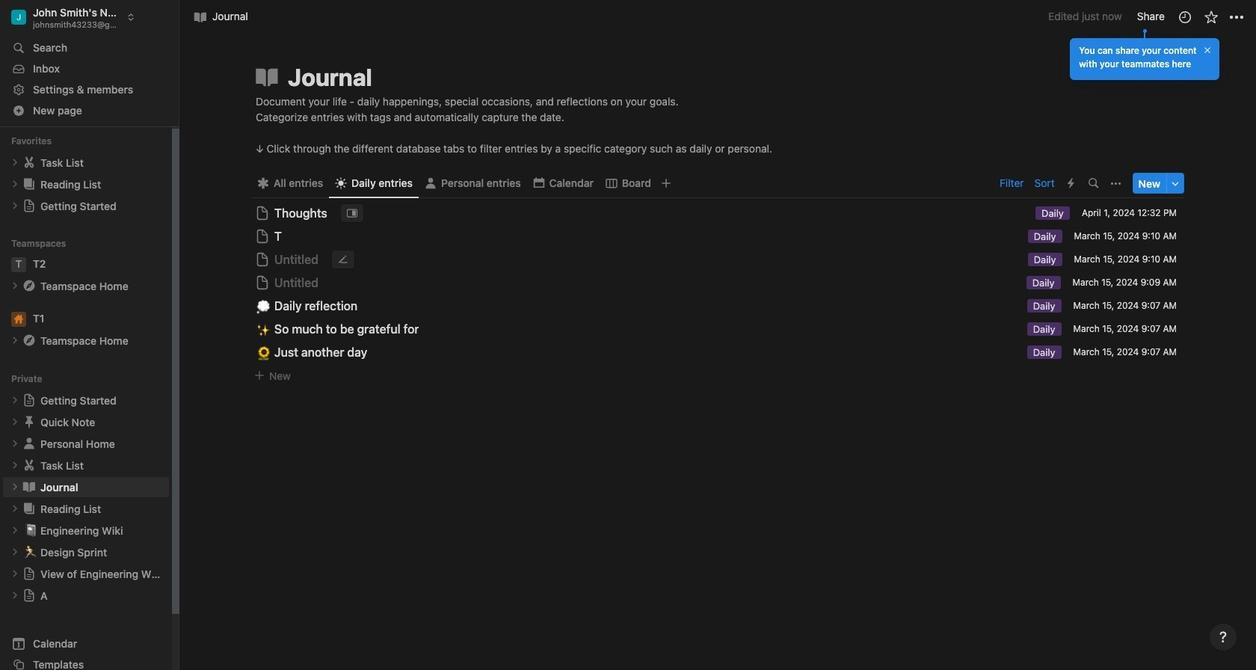 Task type: locate. For each thing, give the bounding box(es) containing it.
2 open image from the top
[[10, 281, 19, 290]]

🌻 image
[[257, 343, 271, 362]]

open in side peek image
[[347, 208, 357, 219]]

8 open image from the top
[[10, 569, 19, 578]]

7 open image from the top
[[10, 526, 19, 535]]

change page icon image
[[254, 64, 281, 91], [22, 155, 37, 170], [22, 177, 37, 192], [22, 199, 36, 213], [22, 278, 37, 293], [22, 333, 37, 348], [22, 394, 36, 407], [22, 415, 37, 430], [22, 436, 37, 451], [22, 458, 37, 473], [22, 480, 37, 495], [22, 501, 37, 516], [22, 567, 36, 581], [22, 589, 36, 602]]

5 open image from the top
[[10, 439, 19, 448]]

3 open image from the top
[[10, 336, 19, 345]]

3 tab from the left
[[419, 173, 527, 194]]

tab
[[251, 173, 329, 194], [329, 173, 419, 194], [419, 173, 527, 194], [527, 173, 600, 194], [600, 173, 658, 194]]

open image
[[10, 158, 19, 167], [10, 180, 19, 189], [10, 396, 19, 405], [10, 418, 19, 427], [10, 439, 19, 448], [10, 548, 19, 557], [10, 591, 19, 600]]

tab list
[[251, 169, 996, 199]]

open image
[[10, 201, 19, 210], [10, 281, 19, 290], [10, 336, 19, 345], [10, 461, 19, 470], [10, 483, 19, 492], [10, 504, 19, 513], [10, 526, 19, 535], [10, 569, 19, 578]]

🏃 image
[[24, 543, 37, 560]]

5 tab from the left
[[600, 173, 658, 194]]

2 tab from the left
[[329, 173, 419, 194]]

2 open image from the top
[[10, 180, 19, 189]]

4 tab from the left
[[527, 173, 600, 194]]



Task type: describe. For each thing, give the bounding box(es) containing it.
3 open image from the top
[[10, 396, 19, 405]]

create and view automations image
[[1068, 178, 1075, 189]]

4 open image from the top
[[10, 461, 19, 470]]

1 open image from the top
[[10, 158, 19, 167]]

1 open image from the top
[[10, 201, 19, 210]]

updates image
[[1178, 9, 1193, 24]]

4 open image from the top
[[10, 418, 19, 427]]

📓 image
[[24, 522, 37, 539]]

edit image
[[338, 255, 349, 265]]

6 open image from the top
[[10, 548, 19, 557]]

7 open image from the top
[[10, 591, 19, 600]]

favorite image
[[1204, 9, 1219, 24]]

6 open image from the top
[[10, 504, 19, 513]]

1 tab from the left
[[251, 173, 329, 194]]

💭 image
[[257, 297, 271, 315]]

5 open image from the top
[[10, 483, 19, 492]]

✨ image
[[257, 320, 271, 339]]

t image
[[11, 257, 26, 272]]



Task type: vqa. For each thing, say whether or not it's contained in the screenshot.
fourth "tab" from right
yes



